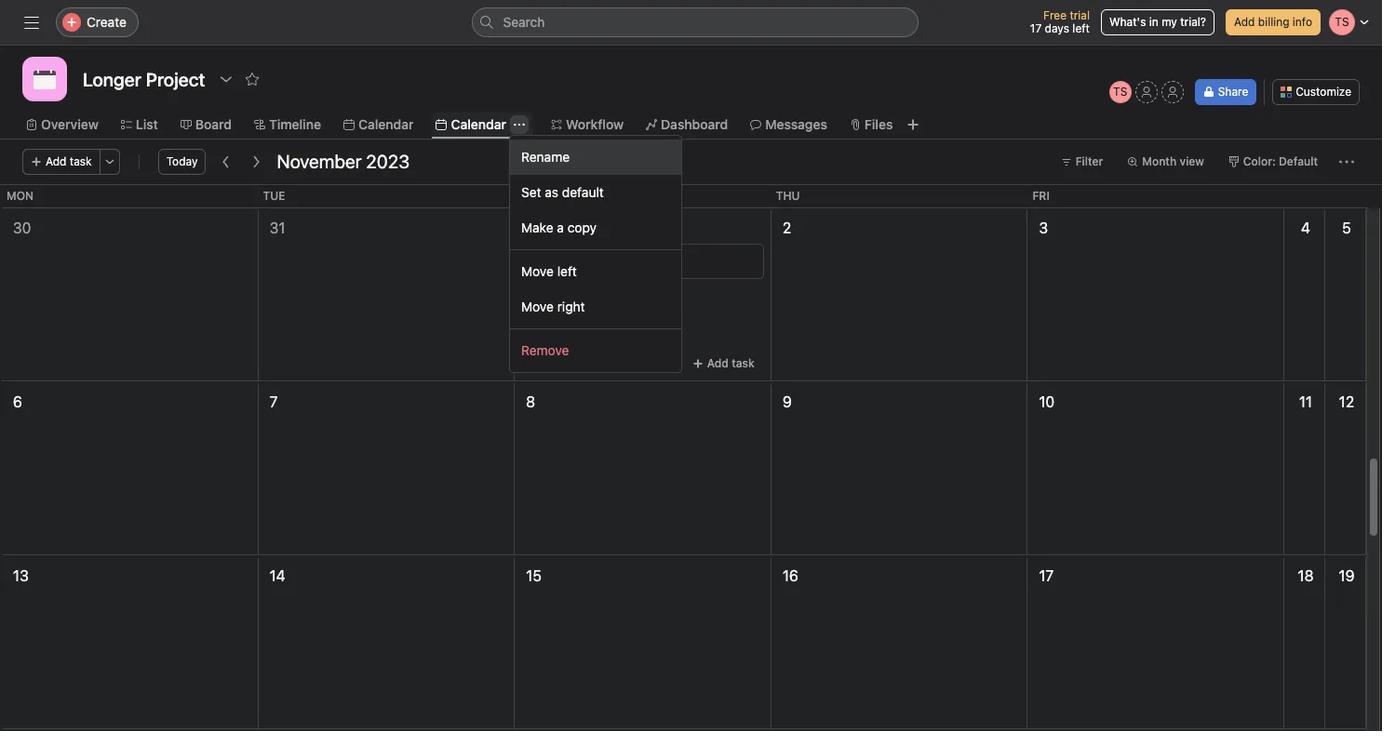 Task type: vqa. For each thing, say whether or not it's contained in the screenshot.
K
no



Task type: describe. For each thing, give the bounding box(es) containing it.
november 1
[[530, 220, 610, 237]]

15
[[526, 568, 542, 585]]

trial?
[[1181, 15, 1207, 29]]

remove
[[521, 343, 569, 359]]

mon
[[7, 189, 33, 203]]

add billing info
[[1235, 15, 1313, 29]]

free trial 17 days left
[[1031, 8, 1090, 35]]

list
[[136, 116, 158, 132]]

12
[[1340, 394, 1355, 411]]

2 calendar link from the left
[[436, 115, 507, 135]]

4
[[1302, 220, 1311, 237]]

trial
[[1070, 8, 1090, 22]]

0 vertical spatial add task button
[[22, 149, 100, 175]]

default
[[562, 184, 604, 200]]

14
[[270, 568, 286, 585]]

copy
[[568, 220, 597, 236]]

more actions image
[[1340, 155, 1355, 169]]

0 vertical spatial task
[[70, 155, 92, 169]]

ts
[[1114, 85, 1128, 99]]

16
[[783, 568, 799, 585]]

workflow
[[566, 116, 624, 132]]

1 calendar link from the left
[[344, 115, 414, 135]]

board
[[195, 116, 232, 132]]

11
[[1300, 394, 1313, 411]]

today button
[[158, 149, 206, 175]]

tab actions image
[[514, 119, 525, 130]]

billing
[[1259, 15, 1290, 29]]

create button
[[56, 7, 139, 37]]

19
[[1340, 568, 1355, 585]]

in
[[1150, 15, 1159, 29]]

1 calendar from the left
[[358, 116, 414, 132]]

0 vertical spatial add task
[[46, 155, 92, 169]]

18
[[1299, 568, 1314, 585]]

my
[[1162, 15, 1178, 29]]

what's in my trial?
[[1110, 15, 1207, 29]]

set
[[521, 184, 542, 200]]

add for add task 'button' to the top
[[46, 155, 67, 169]]

5
[[1343, 220, 1352, 237]]

make
[[521, 220, 554, 236]]

add to starred image
[[245, 72, 260, 87]]

start
[[531, 254, 557, 268]]

as
[[545, 184, 559, 200]]

customize button
[[1273, 79, 1361, 105]]

show options image
[[219, 72, 234, 87]]

color: default button
[[1221, 149, 1327, 175]]

workflow link
[[551, 115, 624, 135]]

what's
[[1110, 15, 1147, 29]]

move left
[[521, 264, 577, 279]]

add billing info button
[[1226, 9, 1321, 35]]

13
[[13, 568, 29, 585]]

right
[[558, 299, 585, 315]]

2023
[[366, 151, 410, 172]]

9
[[783, 394, 792, 411]]

wed
[[520, 189, 546, 203]]

set as default
[[521, 184, 604, 200]]

dashboard link
[[646, 115, 728, 135]]

3
[[1040, 220, 1049, 237]]

november 2023
[[277, 151, 410, 172]]

1 vertical spatial task
[[732, 357, 755, 371]]

color:
[[1244, 155, 1277, 169]]

add tab image
[[906, 117, 921, 132]]

share button
[[1195, 79, 1257, 105]]

customize
[[1297, 85, 1352, 99]]



Task type: locate. For each thing, give the bounding box(es) containing it.
1 vertical spatial add
[[46, 155, 67, 169]]

0 vertical spatial left
[[1073, 21, 1090, 35]]

1 horizontal spatial calendar
[[451, 116, 507, 132]]

1 horizontal spatial add task button
[[684, 351, 763, 377]]

add
[[1235, 15, 1256, 29], [46, 155, 67, 169], [708, 357, 729, 371]]

8
[[526, 394, 536, 411]]

calendar link left tab actions icon
[[436, 115, 507, 135]]

messages
[[766, 116, 828, 132]]

add task
[[46, 155, 92, 169], [708, 357, 755, 371]]

filter button
[[1053, 149, 1112, 175]]

previous month image
[[219, 155, 234, 169]]

1 vertical spatial add task button
[[684, 351, 763, 377]]

left right start
[[558, 264, 577, 279]]

calendar
[[358, 116, 414, 132], [451, 116, 507, 132]]

10
[[1040, 394, 1055, 411]]

month view button
[[1120, 149, 1213, 175]]

2 calendar from the left
[[451, 116, 507, 132]]

board link
[[180, 115, 232, 135]]

next month image
[[249, 155, 264, 169]]

a
[[557, 220, 564, 236]]

1 move from the top
[[521, 264, 554, 279]]

17
[[1031, 21, 1042, 35], [1040, 568, 1054, 585]]

0 horizontal spatial add
[[46, 155, 67, 169]]

2 move from the top
[[521, 299, 554, 315]]

None text field
[[78, 62, 210, 96]]

fri
[[1033, 189, 1050, 203]]

november
[[277, 151, 362, 172], [530, 220, 600, 237]]

make a copy
[[521, 220, 597, 236]]

month view
[[1143, 155, 1205, 169]]

expand sidebar image
[[24, 15, 39, 30]]

calendar image
[[34, 68, 56, 90]]

0 horizontal spatial add task
[[46, 155, 92, 169]]

files
[[865, 116, 893, 132]]

month
[[1143, 155, 1177, 169]]

calendar up 2023
[[358, 116, 414, 132]]

1 vertical spatial 17
[[1040, 568, 1054, 585]]

timeline link
[[254, 115, 321, 135]]

1 horizontal spatial left
[[1073, 21, 1090, 35]]

0 vertical spatial november
[[277, 151, 362, 172]]

0 horizontal spatial task
[[70, 155, 92, 169]]

17 inside free trial 17 days left
[[1031, 21, 1042, 35]]

0 horizontal spatial add task button
[[22, 149, 100, 175]]

1 vertical spatial november
[[530, 220, 600, 237]]

add task button
[[22, 149, 100, 175], [684, 351, 763, 377]]

move for move left
[[521, 264, 554, 279]]

messages link
[[751, 115, 828, 135]]

0 vertical spatial move
[[521, 264, 554, 279]]

rename menu item
[[510, 140, 682, 175]]

1 horizontal spatial calendar link
[[436, 115, 507, 135]]

1 horizontal spatial task
[[732, 357, 755, 371]]

november for november 1
[[530, 220, 600, 237]]

6
[[13, 394, 22, 411]]

days
[[1045, 21, 1070, 35]]

overview
[[41, 116, 99, 132]]

0 vertical spatial 17
[[1031, 21, 1042, 35]]

search
[[503, 14, 545, 30]]

add inside button
[[1235, 15, 1256, 29]]

rename
[[521, 149, 570, 165]]

create
[[87, 14, 127, 30]]

move right
[[521, 299, 585, 315]]

free
[[1044, 8, 1067, 22]]

add for add task 'button' to the right
[[708, 357, 729, 371]]

1 vertical spatial left
[[558, 264, 577, 279]]

list link
[[121, 115, 158, 135]]

files link
[[850, 115, 893, 135]]

0 vertical spatial add
[[1235, 15, 1256, 29]]

november for november 2023
[[277, 151, 362, 172]]

move up move right
[[521, 264, 554, 279]]

search button
[[472, 7, 919, 37]]

color: default
[[1244, 155, 1319, 169]]

dashboard
[[661, 116, 728, 132]]

left
[[1073, 21, 1090, 35], [558, 264, 577, 279]]

timeline
[[269, 116, 321, 132]]

tue
[[263, 189, 285, 203]]

default
[[1280, 155, 1319, 169]]

30
[[13, 220, 31, 237]]

2
[[783, 220, 792, 237]]

today
[[166, 155, 198, 169]]

calendar link up 2023
[[344, 115, 414, 135]]

1 horizontal spatial add
[[708, 357, 729, 371]]

share
[[1219, 85, 1249, 99]]

ts button
[[1110, 81, 1132, 103]]

0 horizontal spatial left
[[558, 264, 577, 279]]

2 vertical spatial add
[[708, 357, 729, 371]]

search list box
[[472, 7, 919, 37]]

more actions image
[[104, 156, 115, 168]]

1 vertical spatial add task
[[708, 357, 755, 371]]

1 vertical spatial move
[[521, 299, 554, 315]]

left inside free trial 17 days left
[[1073, 21, 1090, 35]]

2 horizontal spatial add
[[1235, 15, 1256, 29]]

thu
[[776, 189, 800, 203]]

31
[[270, 220, 285, 237]]

calendar left tab actions icon
[[451, 116, 507, 132]]

move left the right
[[521, 299, 554, 315]]

left right the days at the right
[[1073, 21, 1090, 35]]

1 horizontal spatial november
[[530, 220, 600, 237]]

0 horizontal spatial calendar
[[358, 116, 414, 132]]

view
[[1180, 155, 1205, 169]]

filter
[[1076, 155, 1104, 169]]

what's in my trial? button
[[1102, 9, 1215, 35]]

1 horizontal spatial add task
[[708, 357, 755, 371]]

1
[[604, 220, 610, 237]]

move for move right
[[521, 299, 554, 315]]

overview link
[[26, 115, 99, 135]]

0 horizontal spatial november
[[277, 151, 362, 172]]

calendar link
[[344, 115, 414, 135], [436, 115, 507, 135]]

0 horizontal spatial calendar link
[[344, 115, 414, 135]]

7
[[270, 394, 278, 411]]

info
[[1293, 15, 1313, 29]]

move
[[521, 264, 554, 279], [521, 299, 554, 315]]



